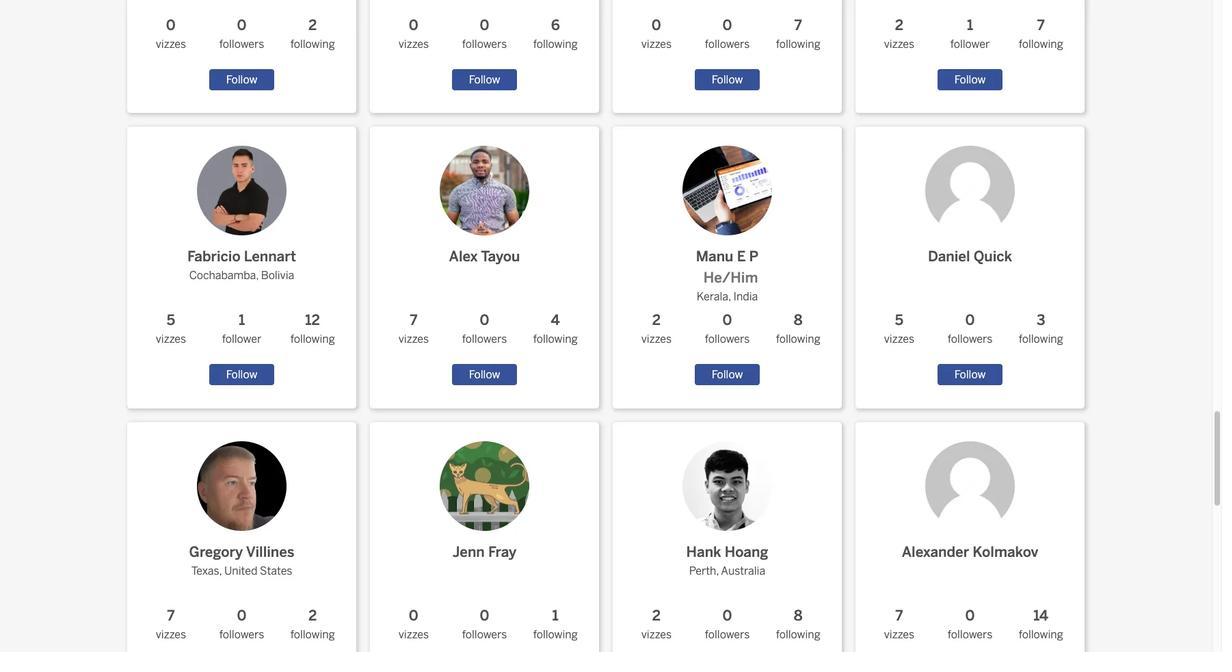 Task type: describe. For each thing, give the bounding box(es) containing it.
hank hoang link
[[672, 430, 783, 563]]

4
[[551, 312, 560, 329]]

daniel quick link
[[915, 135, 1026, 268]]

avatar image for alexander kolmakov image
[[926, 441, 1015, 531]]

hank hoang
[[687, 544, 769, 560]]

hank
[[687, 544, 722, 560]]

follower for 7
[[951, 37, 990, 50]]

1 follower for 7
[[951, 17, 990, 50]]

7 for 2
[[167, 608, 175, 624]]

avatar image for gregory villines image
[[197, 441, 287, 531]]

alexander kolmakov
[[902, 544, 1039, 560]]

14 following
[[1019, 608, 1064, 641]]

manu e p he/him
[[696, 249, 759, 286]]

gregory villines link
[[186, 430, 298, 563]]

tayou
[[481, 249, 520, 265]]

5 for 1
[[167, 312, 175, 329]]

0 vizzes for 1
[[399, 608, 429, 641]]

jenn
[[453, 544, 485, 560]]

12 following
[[291, 312, 335, 346]]

4 following
[[533, 312, 578, 346]]

0 vertical spatial 2 vizzes
[[884, 17, 915, 50]]

gregory villines
[[189, 544, 294, 560]]

5 vizzes for 0
[[884, 312, 915, 346]]

fabricio lennart link
[[186, 135, 298, 268]]

united
[[224, 564, 258, 577]]

fabricio
[[187, 249, 241, 265]]

gregory
[[189, 544, 243, 560]]

lennart
[[244, 249, 296, 265]]

2 vizzes for manu e p
[[641, 312, 672, 346]]

1 inside 1 following
[[553, 608, 559, 624]]

0 vizzes for 7
[[641, 17, 672, 50]]

daniel quick
[[928, 249, 1013, 265]]

2 vizzes for hank hoang
[[641, 608, 672, 641]]

jenn fray link
[[429, 430, 540, 563]]

texas,
[[191, 564, 222, 577]]

6
[[551, 17, 560, 33]]

daniel
[[928, 249, 971, 265]]

cochabamba, bolivia
[[189, 269, 294, 282]]

14
[[1034, 608, 1049, 624]]

1 follower for 12
[[222, 312, 262, 346]]

1 following
[[533, 608, 578, 641]]

7 following for 0
[[776, 17, 821, 50]]

india
[[734, 290, 758, 303]]

3
[[1037, 312, 1046, 329]]

12
[[305, 312, 320, 329]]

8 for manu e p
[[794, 312, 803, 329]]



Task type: locate. For each thing, give the bounding box(es) containing it.
1 horizontal spatial 5
[[895, 312, 904, 329]]

7 for 4
[[410, 312, 418, 329]]

1 2 following from the top
[[291, 17, 335, 50]]

follower for 12
[[222, 333, 262, 346]]

alex tayou
[[449, 249, 520, 265]]

avatar image for alex tayou image
[[440, 146, 530, 236]]

manu
[[696, 249, 734, 265]]

8 following
[[776, 312, 821, 346], [776, 608, 821, 641]]

1 vertical spatial 8 following
[[776, 608, 821, 641]]

7 vizzes for 14
[[884, 608, 915, 641]]

5 for 0
[[895, 312, 904, 329]]

1 for 12
[[239, 312, 245, 329]]

kolmakov
[[973, 544, 1039, 560]]

alex
[[449, 249, 478, 265]]

states
[[260, 564, 292, 577]]

p
[[750, 249, 759, 265]]

7
[[795, 17, 802, 33], [1038, 17, 1045, 33], [410, 312, 418, 329], [167, 608, 175, 624], [896, 608, 903, 624]]

2 following for 0
[[291, 17, 335, 50]]

8 for hank hoang
[[794, 608, 803, 624]]

1 horizontal spatial 1
[[553, 608, 559, 624]]

0 vertical spatial follower
[[951, 37, 990, 50]]

2 horizontal spatial 7 vizzes
[[884, 608, 915, 641]]

following
[[291, 37, 335, 50], [533, 37, 578, 50], [776, 37, 821, 50], [1019, 37, 1064, 50], [291, 333, 335, 346], [533, 333, 578, 346], [776, 333, 821, 346], [1019, 333, 1064, 346], [291, 628, 335, 641], [533, 628, 578, 641], [776, 628, 821, 641], [1019, 628, 1064, 641]]

0 horizontal spatial 1
[[239, 312, 245, 329]]

perth, australia
[[689, 564, 766, 577]]

0 vizzes for 6
[[399, 17, 429, 50]]

1 horizontal spatial 1 follower
[[951, 17, 990, 50]]

hoang
[[725, 544, 769, 560]]

1 7 following from the left
[[776, 17, 821, 50]]

2 2 following from the top
[[291, 608, 335, 641]]

1 follower
[[951, 17, 990, 50], [222, 312, 262, 346]]

1 vertical spatial 1
[[239, 312, 245, 329]]

0 horizontal spatial 1 follower
[[222, 312, 262, 346]]

0 vertical spatial 2 following
[[291, 17, 335, 50]]

fray
[[488, 544, 517, 560]]

avatar image for daniel quick image
[[926, 146, 1015, 236]]

0 horizontal spatial 7 following
[[776, 17, 821, 50]]

0 vizzes for 2
[[156, 17, 186, 50]]

1 horizontal spatial follower
[[951, 37, 990, 50]]

1 vertical spatial 2 following
[[291, 608, 335, 641]]

1 for 7
[[967, 17, 974, 33]]

he/him
[[704, 270, 758, 286]]

0 horizontal spatial 7 vizzes
[[156, 608, 186, 641]]

8 following for manu e p
[[776, 312, 821, 346]]

7 for 14
[[896, 608, 903, 624]]

1 vertical spatial 2 vizzes
[[641, 312, 672, 346]]

2 8 from the top
[[794, 608, 803, 624]]

7 following for 1
[[1019, 17, 1064, 50]]

cochabamba,
[[189, 269, 259, 282]]

2 horizontal spatial 1
[[967, 17, 974, 33]]

1 5 from the left
[[167, 312, 175, 329]]

avatar image for jenn fray image
[[440, 441, 530, 531]]

quick
[[974, 249, 1013, 265]]

1 horizontal spatial 7 vizzes
[[399, 312, 429, 346]]

villines
[[246, 544, 294, 560]]

kerala, india
[[697, 290, 758, 303]]

perth,
[[689, 564, 719, 577]]

0
[[166, 17, 176, 33], [237, 17, 247, 33], [409, 17, 419, 33], [480, 17, 490, 33], [652, 17, 661, 33], [723, 17, 732, 33], [480, 312, 490, 329], [723, 312, 732, 329], [966, 312, 975, 329], [237, 608, 247, 624], [409, 608, 419, 624], [480, 608, 490, 624], [723, 608, 732, 624], [966, 608, 975, 624]]

0 horizontal spatial 5
[[167, 312, 175, 329]]

1 horizontal spatial 7 following
[[1019, 17, 1064, 50]]

2 following for 7
[[291, 608, 335, 641]]

0 followers
[[219, 17, 264, 50], [462, 17, 507, 50], [705, 17, 750, 50], [462, 312, 507, 346], [705, 312, 750, 346], [948, 312, 993, 346], [219, 608, 264, 641], [462, 608, 507, 641], [705, 608, 750, 641], [948, 608, 993, 641]]

kerala,
[[697, 290, 731, 303]]

2 5 vizzes from the left
[[884, 312, 915, 346]]

0 vertical spatial 8 following
[[776, 312, 821, 346]]

2 vizzes
[[884, 17, 915, 50], [641, 312, 672, 346], [641, 608, 672, 641]]

avatar image for hank hoang image
[[683, 441, 772, 531]]

alex tayou link
[[429, 135, 540, 268]]

0 vertical spatial 8
[[794, 312, 803, 329]]

vizzes
[[156, 37, 186, 50], [399, 37, 429, 50], [641, 37, 672, 50], [884, 37, 915, 50], [156, 333, 186, 346], [399, 333, 429, 346], [641, 333, 672, 346], [884, 333, 915, 346], [156, 628, 186, 641], [399, 628, 429, 641], [641, 628, 672, 641], [884, 628, 915, 641]]

1
[[967, 17, 974, 33], [239, 312, 245, 329], [553, 608, 559, 624]]

6 following
[[533, 17, 578, 50]]

1 5 vizzes from the left
[[156, 312, 186, 346]]

1 vertical spatial 8
[[794, 608, 803, 624]]

0 horizontal spatial follower
[[222, 333, 262, 346]]

1 vertical spatial follower
[[222, 333, 262, 346]]

2 8 following from the top
[[776, 608, 821, 641]]

0 horizontal spatial 5 vizzes
[[156, 312, 186, 346]]

alexander
[[902, 544, 970, 560]]

2 following
[[291, 17, 335, 50], [291, 608, 335, 641]]

0 vertical spatial 1
[[967, 17, 974, 33]]

avatar image for manu e p image
[[683, 146, 772, 236]]

avatar image for fabricio lennart image
[[197, 146, 287, 236]]

1 horizontal spatial 5 vizzes
[[884, 312, 915, 346]]

8 following for hank hoang
[[776, 608, 821, 641]]

1 8 from the top
[[794, 312, 803, 329]]

jenn fray
[[453, 544, 517, 560]]

7 following
[[776, 17, 821, 50], [1019, 17, 1064, 50]]

follow
[[226, 73, 257, 86], [469, 73, 500, 86], [712, 73, 743, 86], [955, 73, 986, 86], [226, 368, 257, 381], [469, 368, 500, 381], [712, 368, 743, 381], [955, 368, 986, 381]]

alexander kolmakov link
[[902, 430, 1039, 563]]

e
[[737, 249, 746, 265]]

2
[[309, 17, 317, 33], [895, 17, 904, 33], [652, 312, 661, 329], [309, 608, 317, 624], [652, 608, 661, 624]]

2 vertical spatial 1
[[553, 608, 559, 624]]

2 7 following from the left
[[1019, 17, 1064, 50]]

0 vertical spatial 1 follower
[[951, 17, 990, 50]]

5
[[167, 312, 175, 329], [895, 312, 904, 329]]

3 following
[[1019, 312, 1064, 346]]

fabricio lennart
[[187, 249, 296, 265]]

2 vertical spatial 2 vizzes
[[641, 608, 672, 641]]

2 5 from the left
[[895, 312, 904, 329]]

5 vizzes
[[156, 312, 186, 346], [884, 312, 915, 346]]

7 vizzes
[[399, 312, 429, 346], [156, 608, 186, 641], [884, 608, 915, 641]]

1 8 following from the top
[[776, 312, 821, 346]]

7 vizzes for 4
[[399, 312, 429, 346]]

1 vertical spatial 1 follower
[[222, 312, 262, 346]]

7 vizzes for 2
[[156, 608, 186, 641]]

0 vizzes
[[156, 17, 186, 50], [399, 17, 429, 50], [641, 17, 672, 50], [399, 608, 429, 641]]

australia
[[721, 564, 766, 577]]

5 vizzes for 1
[[156, 312, 186, 346]]

follow button
[[209, 69, 275, 90], [452, 69, 517, 90], [695, 69, 760, 90], [938, 69, 1003, 90], [209, 364, 275, 385], [452, 364, 517, 385], [695, 364, 760, 385], [938, 364, 1003, 385]]

texas, united states
[[191, 564, 292, 577]]

follower
[[951, 37, 990, 50], [222, 333, 262, 346]]

followers
[[219, 37, 264, 50], [462, 37, 507, 50], [705, 37, 750, 50], [462, 333, 507, 346], [705, 333, 750, 346], [948, 333, 993, 346], [219, 628, 264, 641], [462, 628, 507, 641], [705, 628, 750, 641], [948, 628, 993, 641]]

8
[[794, 312, 803, 329], [794, 608, 803, 624]]

bolivia
[[261, 269, 294, 282]]



Task type: vqa. For each thing, say whether or not it's contained in the screenshot.


